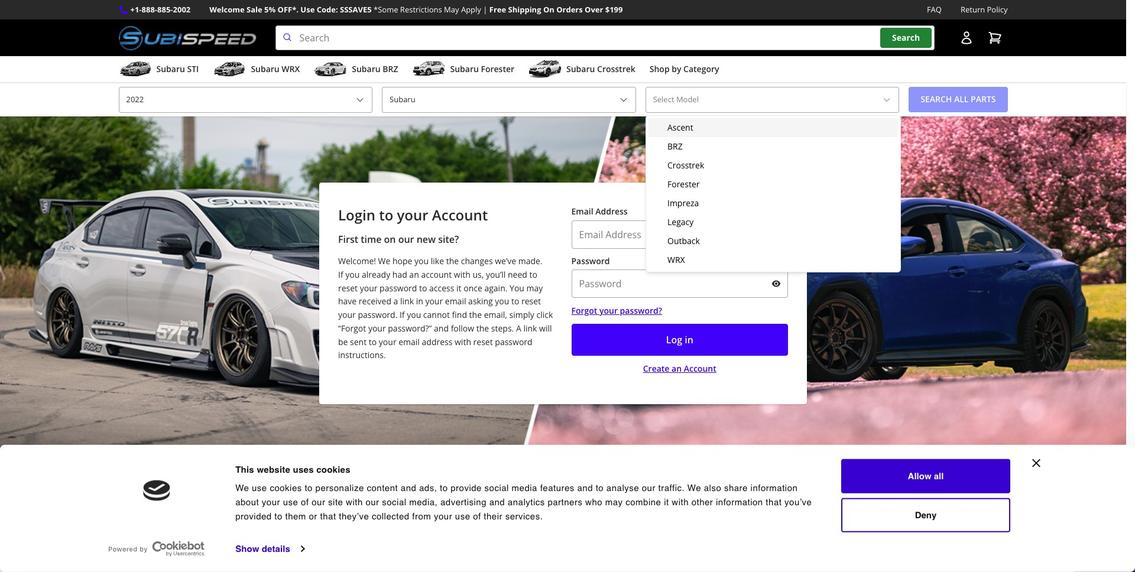 Task type: describe. For each thing, give the bounding box(es) containing it.
2 vertical spatial reset
[[474, 336, 493, 348]]

*some restrictions may apply | free shipping on orders over $199
[[374, 4, 623, 15]]

us,
[[473, 269, 484, 280]]

1 vertical spatial if
[[400, 309, 405, 321]]

time inside exclusive rewards get exclusive offers and rewards every time you shop! plus, explore other ways to earn
[[271, 532, 288, 543]]

password
[[572, 255, 610, 267]]

email address
[[572, 206, 628, 217]]

it
[[457, 283, 462, 294]]

may
[[527, 283, 543, 294]]

legacy
[[668, 217, 694, 228]]

crosstrek
[[668, 160, 705, 171]]

site?
[[439, 233, 459, 246]]

get
[[120, 532, 133, 543]]

welcome
[[210, 4, 245, 15]]

1 horizontal spatial email
[[445, 296, 466, 307]]

over
[[585, 4, 604, 15]]

apply
[[461, 4, 481, 15]]

place
[[926, 515, 950, 528]]

again.
[[485, 283, 508, 294]]

return policy
[[961, 4, 1008, 15]]

sent
[[350, 336, 367, 348]]

address
[[422, 336, 453, 348]]

to up may
[[530, 269, 538, 280]]

once
[[464, 283, 483, 294]]

log in button
[[572, 324, 789, 356]]

forgot your password? link
[[572, 305, 789, 317]]

0 horizontal spatial if
[[338, 269, 344, 280]]

login
[[338, 205, 376, 225]]

1 vertical spatial an
[[672, 364, 682, 375]]

access
[[430, 283, 455, 294]]

be
[[338, 336, 348, 348]]

sale
[[247, 4, 262, 15]]

and for exclusive rewards
[[197, 532, 212, 543]]

follow
[[451, 323, 475, 334]]

first time on our new site?
[[338, 233, 459, 246]]

faq link
[[928, 4, 942, 16]]

outback
[[668, 235, 700, 247]]

to up on
[[379, 205, 394, 225]]

to right the sent
[[369, 336, 377, 348]]

find
[[452, 309, 467, 321]]

group containing ascent
[[649, 118, 898, 270]]

powered by cookiebot link
[[105, 541, 209, 558]]

create an account link
[[644, 364, 717, 375]]

to inside exclusive rewards get exclusive offers and rewards every time you shop! plus, explore other ways to earn
[[258, 546, 266, 557]]

to down you
[[512, 296, 520, 307]]

$199
[[606, 4, 623, 15]]

create an account
[[644, 364, 717, 375]]

0 vertical spatial account
[[432, 205, 488, 225]]

one
[[944, 532, 959, 543]]

plus,
[[162, 546, 180, 557]]

0 vertical spatial the
[[446, 256, 459, 267]]

exclusive
[[170, 515, 212, 528]]

your up our in the left of the page
[[397, 205, 429, 225]]

all
[[879, 515, 891, 528]]

your up received
[[360, 283, 378, 294]]

1 horizontal spatial free
[[490, 4, 507, 15]]

password?"
[[388, 323, 432, 334]]

orders
[[557, 4, 583, 15]]

2 vertical spatial the
[[477, 323, 489, 334]]

we've
[[495, 256, 517, 267]]

your down have
[[338, 309, 356, 321]]

hub
[[990, 532, 1005, 543]]

888-
[[142, 4, 157, 15]]

email,
[[484, 309, 508, 321]]

need
[[508, 269, 528, 280]]

forgot
[[572, 305, 598, 317]]

explore
[[182, 546, 211, 557]]

0 vertical spatial password
[[380, 283, 417, 294]]

account
[[421, 269, 452, 280]]

and inside welcome! we hope you like the changes we've made. if you already had an account with us, you'll need to reset your password to access it once again. you may have received a link in your email asking you to reset your password. if you cannot find the email, simply click "forgot your password?" and follow the steps. a link will be sent to your email address with reset password instructions.
[[434, 323, 449, 334]]

simply
[[510, 309, 535, 321]]

every
[[248, 532, 269, 543]]

steps.
[[492, 323, 514, 334]]

on
[[544, 4, 555, 15]]

exclusive rewards get exclusive offers and rewards every time you shop! plus, explore other ways to earn
[[120, 515, 305, 557]]

+1-888-885-2002 link
[[130, 4, 191, 16]]

your down password?"
[[379, 336, 397, 348]]

a
[[394, 296, 398, 307]]

have
[[338, 296, 357, 307]]

orders
[[895, 532, 921, 543]]

5%
[[264, 4, 276, 15]]

create
[[644, 364, 670, 375]]

we
[[378, 256, 391, 267]]

Email Address text field
[[572, 220, 789, 249]]

other
[[214, 546, 235, 557]]

in inside welcome! we hope you like the changes we've made. if you already had an account with us, you'll need to reset your password to access it once again. you may have received a link in your email asking you to reset your password. if you cannot find the email, simply click "forgot your password?" and follow the steps. a link will be sent to your email address with reset password instructions.
[[416, 296, 423, 307]]

0 vertical spatial with
[[454, 269, 471, 280]]

email
[[572, 206, 594, 217]]

rewards
[[214, 532, 246, 543]]

restrictions
[[400, 4, 442, 15]]

free shipping
[[415, 515, 477, 528]]

brz
[[668, 141, 683, 152]]

+1-888-885-2002
[[130, 4, 191, 15]]



Task type: locate. For each thing, give the bounding box(es) containing it.
with
[[454, 269, 471, 280], [455, 336, 471, 348]]

already
[[362, 269, 391, 280]]

password down had
[[380, 283, 417, 294]]

0 vertical spatial link
[[401, 296, 414, 307]]

1 vertical spatial link
[[524, 323, 537, 334]]

+1-
[[130, 4, 142, 15]]

view
[[865, 532, 882, 543]]

in inside forgot your password? log in
[[685, 334, 694, 347]]

one
[[905, 515, 924, 528]]

your right the forgot
[[600, 305, 618, 317]]

0 horizontal spatial and
[[197, 532, 212, 543]]

1 horizontal spatial account
[[684, 364, 717, 375]]

1 horizontal spatial password
[[495, 336, 533, 348]]

and left view
[[848, 532, 863, 543]]

1 vertical spatial email
[[399, 336, 420, 348]]

ways
[[237, 546, 256, 557]]

code:
[[317, 4, 338, 15]]

2002
[[173, 4, 191, 15]]

you up password?"
[[407, 309, 421, 321]]

1 vertical spatial reset
[[522, 296, 541, 307]]

policy
[[988, 4, 1008, 15]]

instructions.
[[338, 350, 386, 361]]

forester
[[668, 179, 700, 190]]

forgot your password? log in
[[572, 305, 694, 347]]

0 horizontal spatial shipping
[[438, 515, 477, 528]]

time left on
[[361, 233, 382, 246]]

to down every
[[258, 546, 266, 557]]

password?
[[620, 305, 663, 317]]

to left access
[[419, 283, 427, 294]]

0 vertical spatial free
[[490, 4, 507, 15]]

in
[[893, 515, 902, 528]]

all
[[884, 532, 893, 543]]

address
[[596, 206, 628, 217]]

and inside exclusive rewards get exclusive offers and rewards every time you shop! plus, explore other ways to earn
[[197, 532, 212, 543]]

1 vertical spatial in
[[685, 334, 694, 347]]

reset up have
[[338, 283, 358, 294]]

1 horizontal spatial reset
[[474, 336, 493, 348]]

ascent
[[668, 122, 694, 133]]

1 horizontal spatial if
[[400, 309, 405, 321]]

asking
[[469, 296, 493, 307]]

account
[[432, 205, 488, 225], [684, 364, 717, 375]]

0 vertical spatial shipping
[[508, 4, 542, 15]]

first
[[338, 233, 359, 246]]

earn
[[268, 546, 286, 557]]

your inside forgot your password? log in
[[600, 305, 618, 317]]

a
[[516, 323, 522, 334]]

time up earn
[[271, 532, 288, 543]]

reset down may
[[522, 296, 541, 307]]

0 vertical spatial email
[[445, 296, 466, 307]]

exclusive
[[135, 532, 170, 543]]

1 vertical spatial with
[[455, 336, 471, 348]]

free
[[490, 4, 507, 15], [415, 515, 435, 528]]

link
[[401, 296, 414, 307], [524, 323, 537, 334]]

in right the a at the bottom of the page
[[416, 296, 423, 307]]

0 horizontal spatial email
[[399, 336, 420, 348]]

0 horizontal spatial an
[[410, 269, 419, 280]]

1 vertical spatial time
[[271, 532, 288, 543]]

with up 'it'
[[454, 269, 471, 280]]

if
[[338, 269, 344, 280], [400, 309, 405, 321]]

and inside all in one place track and view all orders from one central hub
[[848, 532, 863, 543]]

wrx
[[668, 254, 685, 266]]

2 horizontal spatial and
[[848, 532, 863, 543]]

1 vertical spatial account
[[684, 364, 717, 375]]

you down 'welcome!'
[[346, 269, 360, 280]]

an right had
[[410, 269, 419, 280]]

all in one place track and view all orders from one central hub
[[825, 515, 1005, 543]]

sssave5
[[340, 4, 372, 15]]

0 horizontal spatial password
[[380, 283, 417, 294]]

use
[[301, 4, 315, 15]]

welcome! we hope you like the changes we've made. if you already had an account with us, you'll need to reset your password to access it once again. you may have received a link in your email asking you to reset your password. if you cannot find the email, simply click "forgot your password?" and follow the steps. a link will be sent to your email address with reset password instructions.
[[338, 256, 553, 361]]

1 vertical spatial the
[[469, 309, 482, 321]]

account up "site?" at the left of the page
[[432, 205, 488, 225]]

1 horizontal spatial link
[[524, 323, 537, 334]]

you
[[415, 256, 429, 267], [346, 269, 360, 280], [495, 296, 510, 307], [407, 309, 421, 321], [290, 532, 305, 543]]

1 horizontal spatial and
[[434, 323, 449, 334]]

your
[[397, 205, 429, 225], [360, 283, 378, 294], [426, 296, 443, 307], [600, 305, 618, 317], [338, 309, 356, 321], [369, 323, 386, 334], [379, 336, 397, 348]]

|
[[483, 4, 488, 15]]

if down 'welcome!'
[[338, 269, 344, 280]]

0 vertical spatial time
[[361, 233, 382, 246]]

click
[[537, 309, 553, 321]]

changes
[[461, 256, 493, 267]]

an right create
[[672, 364, 682, 375]]

return
[[961, 4, 986, 15]]

shop!
[[138, 546, 160, 557]]

and up address
[[434, 323, 449, 334]]

on
[[384, 233, 396, 246]]

the down email,
[[477, 323, 489, 334]]

shipping
[[508, 4, 542, 15], [438, 515, 477, 528]]

central
[[961, 532, 987, 543]]

0 horizontal spatial account
[[432, 205, 488, 225]]

you right every
[[290, 532, 305, 543]]

password down a
[[495, 336, 533, 348]]

you inside exclusive rewards get exclusive offers and rewards every time you shop! plus, explore other ways to earn
[[290, 532, 305, 543]]

1 horizontal spatial shipping
[[508, 4, 542, 15]]

password
[[380, 283, 417, 294], [495, 336, 533, 348]]

and for all in one place
[[848, 532, 863, 543]]

you down again.
[[495, 296, 510, 307]]

offers
[[172, 532, 195, 543]]

the right like at the top
[[446, 256, 459, 267]]

email down password?"
[[399, 336, 420, 348]]

you'll
[[486, 269, 506, 280]]

your down password.
[[369, 323, 386, 334]]

hope
[[393, 256, 413, 267]]

logo - opens in a new window image
[[109, 542, 205, 557]]

return policy link
[[961, 4, 1008, 16]]

in
[[416, 296, 423, 307], [685, 334, 694, 347]]

0 horizontal spatial free
[[415, 515, 435, 528]]

1 vertical spatial password
[[495, 336, 533, 348]]

0 horizontal spatial in
[[416, 296, 423, 307]]

885-
[[157, 4, 173, 15]]

welcome!
[[338, 256, 376, 267]]

account down log in button at the right bottom
[[684, 364, 717, 375]]

received
[[359, 296, 392, 307]]

Password password field
[[572, 270, 789, 298]]

with down follow
[[455, 336, 471, 348]]

password.
[[358, 309, 398, 321]]

the
[[446, 256, 459, 267], [469, 309, 482, 321], [477, 323, 489, 334]]

and up explore
[[197, 532, 212, 543]]

0 horizontal spatial time
[[271, 532, 288, 543]]

search input field
[[275, 26, 935, 50]]

group
[[649, 118, 898, 270]]

1 horizontal spatial time
[[361, 233, 382, 246]]

to
[[379, 205, 394, 225], [530, 269, 538, 280], [419, 283, 427, 294], [512, 296, 520, 307], [369, 336, 377, 348], [258, 546, 266, 557]]

link right the a at the bottom of the page
[[401, 296, 414, 307]]

new
[[417, 233, 436, 246]]

like
[[431, 256, 444, 267]]

1 horizontal spatial an
[[672, 364, 682, 375]]

0 vertical spatial an
[[410, 269, 419, 280]]

1 horizontal spatial in
[[685, 334, 694, 347]]

2 horizontal spatial reset
[[522, 296, 541, 307]]

in right the log
[[685, 334, 694, 347]]

link right a
[[524, 323, 537, 334]]

if up password?"
[[400, 309, 405, 321]]

0 vertical spatial if
[[338, 269, 344, 280]]

from
[[923, 532, 942, 543]]

cannot
[[423, 309, 450, 321]]

you left like at the top
[[415, 256, 429, 267]]

1 vertical spatial free
[[415, 515, 435, 528]]

1 vertical spatial shipping
[[438, 515, 477, 528]]

rewards
[[214, 515, 254, 528]]

0 horizontal spatial link
[[401, 296, 414, 307]]

0 horizontal spatial reset
[[338, 283, 358, 294]]

impreza
[[668, 198, 699, 209]]

will
[[540, 323, 552, 334]]

an inside welcome! we hope you like the changes we've made. if you already had an account with us, you'll need to reset your password to access it once again. you may have received a link in your email asking you to reset your password. if you cannot find the email, simply click "forgot your password?" and follow the steps. a link will be sent to your email address with reset password instructions.
[[410, 269, 419, 280]]

off*.
[[278, 4, 299, 15]]

faq
[[928, 4, 942, 15]]

account inside create an account link
[[684, 364, 717, 375]]

0 vertical spatial in
[[416, 296, 423, 307]]

the down the asking
[[469, 309, 482, 321]]

email down 'it'
[[445, 296, 466, 307]]

your up "cannot"
[[426, 296, 443, 307]]

log
[[667, 334, 683, 347]]

*some
[[374, 4, 398, 15]]

reset down steps.
[[474, 336, 493, 348]]

0 vertical spatial reset
[[338, 283, 358, 294]]

welcome sale 5% off*. use code: sssave5
[[210, 4, 372, 15]]

track
[[825, 532, 846, 543]]



Task type: vqa. For each thing, say whether or not it's contained in the screenshot.
topmost the If
yes



